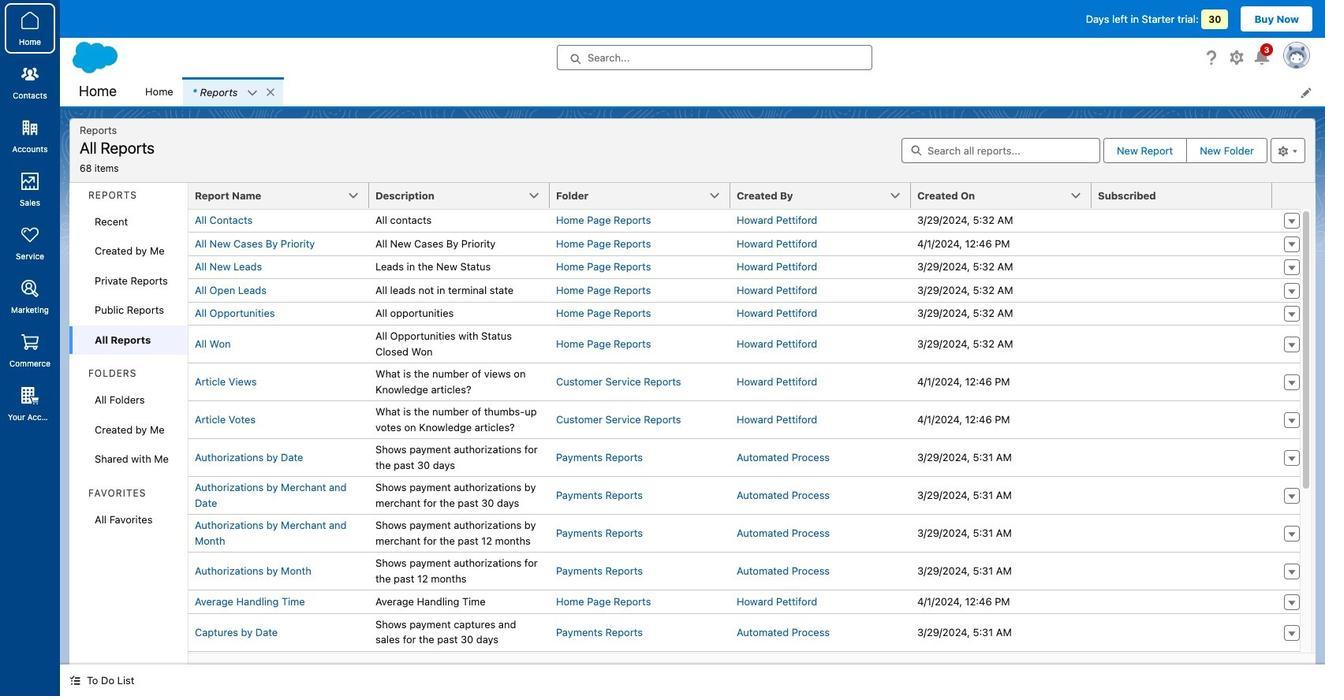 Task type: locate. For each thing, give the bounding box(es) containing it.
report name column header
[[189, 183, 379, 209]]

created on column header
[[911, 183, 1101, 209]]

1 horizontal spatial text default image
[[247, 87, 258, 98]]

cell
[[1092, 232, 1273, 255], [1092, 255, 1273, 279], [1092, 279, 1273, 302], [1092, 302, 1273, 325], [1092, 325, 1273, 363], [1092, 363, 1273, 401], [1092, 401, 1273, 439], [1092, 439, 1273, 477], [1092, 477, 1273, 515], [1092, 515, 1273, 553], [1092, 553, 1273, 590], [1092, 590, 1273, 614], [1092, 614, 1273, 652], [369, 652, 550, 697], [550, 652, 731, 697], [731, 652, 911, 697], [911, 652, 1092, 697], [1092, 652, 1273, 697], [1273, 652, 1312, 697]]

text default image
[[265, 87, 276, 98], [247, 87, 258, 98], [69, 676, 80, 687]]

Search all reports... text field
[[902, 138, 1101, 163]]

list item
[[183, 77, 284, 107]]

actions image
[[1273, 183, 1312, 208]]

all reports grid
[[189, 183, 1312, 697]]

actions column header
[[1273, 183, 1312, 209]]

list
[[136, 77, 1326, 107]]

0 horizontal spatial text default image
[[69, 676, 80, 687]]



Task type: describe. For each thing, give the bounding box(es) containing it.
folder column header
[[550, 183, 740, 209]]

2 horizontal spatial text default image
[[265, 87, 276, 98]]

subscribed column header
[[1092, 183, 1282, 209]]

created by column header
[[731, 183, 921, 209]]

description column header
[[369, 183, 559, 209]]



Task type: vqa. For each thing, say whether or not it's contained in the screenshot.
'text check' image
no



